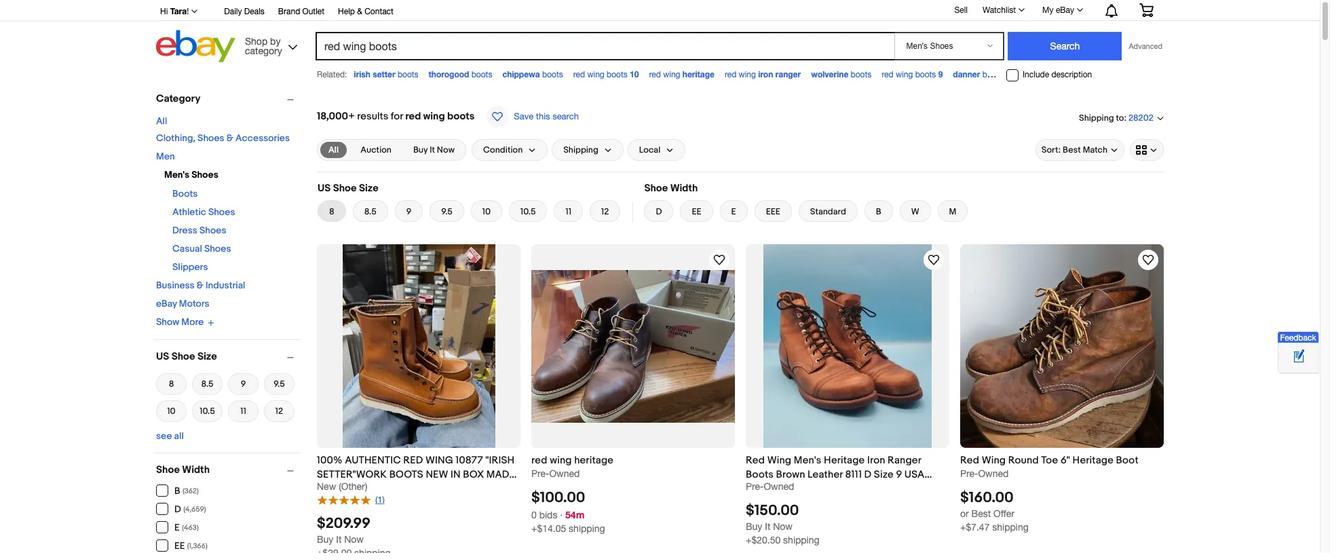 Task type: locate. For each thing, give the bounding box(es) containing it.
& up motors
[[197, 280, 204, 291]]

wing up $100.00
[[550, 454, 572, 467]]

boots inside thorogood boots
[[472, 70, 492, 79]]

heritage inside red wing men's heritage iron ranger boots brown leather 8111 d size 9 usa made
[[824, 454, 865, 467]]

condition button
[[472, 139, 548, 161]]

e right "ee" 'link'
[[732, 206, 736, 217]]

b for b
[[876, 206, 882, 217]]

listing options selector. gallery view selected. image
[[1137, 145, 1158, 155]]

this
[[536, 111, 550, 122]]

0 horizontal spatial shipping
[[569, 524, 605, 534]]

1 horizontal spatial 10.5
[[521, 206, 536, 217]]

$160.00
[[961, 490, 1014, 507]]

all link down 18,000
[[320, 142, 347, 158]]

leather
[[808, 468, 843, 481]]

size down more
[[197, 350, 217, 363]]

1 vertical spatial heritage
[[574, 454, 614, 467]]

red inside red wing boots 10
[[574, 70, 585, 79]]

9.5 link down buy it now link
[[430, 200, 464, 222]]

boots inside red wing boots 10
[[607, 70, 628, 79]]

buy inside $209.99 buy it now
[[317, 534, 334, 545]]

it inside $150.00 buy it now +$20.50 shipping
[[765, 522, 771, 532]]

slippers link
[[172, 261, 208, 273]]

shipping button
[[552, 139, 624, 161]]

d (4,659)
[[174, 504, 206, 515]]

wing for red wing boots 10
[[588, 70, 605, 79]]

0 horizontal spatial 10.5 link
[[192, 399, 223, 423]]

daily deals
[[224, 7, 265, 16]]

1 wing from the left
[[768, 454, 792, 467]]

clothing,
[[156, 132, 196, 144]]

0 vertical spatial now
[[437, 145, 455, 155]]

shoes up 'boots' link
[[192, 169, 218, 181]]

1 horizontal spatial 8
[[329, 206, 334, 217]]

wing for red wing boots
[[1028, 70, 1045, 79]]

1 vertical spatial all
[[329, 145, 339, 155]]

in
[[451, 468, 461, 481], [317, 483, 327, 496]]

shoe up d "link"
[[645, 182, 668, 195]]

size down the auction "link"
[[359, 182, 379, 195]]

by
[[270, 36, 281, 47]]

heritage for red wing heritage pre-owned
[[574, 454, 614, 467]]

1 horizontal spatial all link
[[320, 142, 347, 158]]

1 vertical spatial buy
[[746, 522, 763, 532]]

red right the danner boots
[[1014, 70, 1026, 79]]

wing inside red wing heritage
[[663, 70, 681, 79]]

red right wolverine boots
[[882, 70, 894, 79]]

red down the search for anything text field
[[574, 70, 585, 79]]

include
[[1023, 70, 1050, 80]]

shoes inside clothing, shoes & accessories men
[[198, 132, 225, 144]]

1 vertical spatial shipping
[[564, 145, 599, 155]]

10 up see all button
[[167, 406, 176, 417]]

9 down buy it now link
[[407, 206, 412, 217]]

size inside red wing men's heritage iron ranger boots brown leather 8111 d size 9 usa made
[[874, 468, 894, 481]]

0 horizontal spatial size
[[197, 350, 217, 363]]

0 vertical spatial &
[[357, 7, 362, 16]]

2 horizontal spatial size
[[874, 468, 894, 481]]

owned inside red wing round toe 6" heritage boot pre-owned
[[979, 468, 1009, 479]]

main content
[[312, 86, 1170, 553]]

athletic
[[172, 206, 206, 218]]

buy down $209.99
[[317, 534, 334, 545]]

now inside $209.99 buy it now
[[344, 534, 364, 545]]

buy inside $150.00 buy it now +$20.50 shipping
[[746, 522, 763, 532]]

1 horizontal spatial usa
[[905, 468, 925, 481]]

pre- up $160.00
[[961, 468, 979, 479]]

d link
[[645, 200, 674, 222]]

1 horizontal spatial &
[[227, 132, 234, 144]]

1 horizontal spatial us shoe size
[[318, 182, 379, 195]]

d inside d "link"
[[656, 206, 662, 217]]

0 horizontal spatial 8.5
[[201, 378, 214, 389]]

1 vertical spatial boots
[[746, 468, 774, 481]]

+$14.05
[[532, 524, 566, 534]]

1 horizontal spatial heritage
[[683, 69, 715, 79]]

usa for in
[[329, 483, 350, 496]]

& left accessories
[[227, 132, 234, 144]]

shoe
[[333, 182, 357, 195], [645, 182, 668, 195], [172, 350, 195, 363], [156, 463, 180, 476]]

(1)
[[375, 495, 385, 505]]

thorogood boots
[[429, 69, 492, 79]]

e link
[[720, 200, 748, 222]]

+$7.47
[[961, 522, 990, 533]]

all up clothing, at the left top
[[156, 115, 167, 127]]

0 vertical spatial 9.5
[[441, 206, 453, 217]]

wing inside red wing men's heritage iron ranger boots brown leather 8111 d size 9 usa made
[[768, 454, 792, 467]]

0 vertical spatial usa
[[905, 468, 925, 481]]

boots right danner
[[983, 70, 1004, 79]]

irish setter boots
[[354, 69, 419, 79]]

now down $150.00
[[773, 522, 793, 532]]

18,000 + results for red wing boots
[[317, 110, 475, 123]]

width up "ee" 'link'
[[671, 182, 698, 195]]

&
[[357, 7, 362, 16], [227, 132, 234, 144], [197, 280, 204, 291]]

& inside account navigation
[[357, 7, 362, 16]]

heritage inside red wing heritage pre-owned
[[574, 454, 614, 467]]

all link up clothing, at the left top
[[156, 115, 167, 127]]

now for $209.99
[[344, 534, 364, 545]]

us shoe size
[[318, 182, 379, 195], [156, 350, 217, 363]]

1 horizontal spatial 9 link
[[395, 200, 423, 222]]

shoes down dress shoes link
[[204, 243, 231, 255]]

daily
[[224, 7, 242, 16]]

brand
[[278, 7, 300, 16]]

2 heritage from the left
[[1073, 454, 1114, 467]]

1 vertical spatial 10.5
[[200, 406, 215, 417]]

9 link
[[395, 200, 423, 222], [228, 372, 259, 396]]

shop by category
[[245, 36, 282, 56]]

boots down the search for anything text field
[[607, 70, 628, 79]]

0 horizontal spatial d
[[174, 504, 181, 515]]

1 vertical spatial ee
[[174, 540, 185, 552]]

8.5 down us shoe size dropdown button at the left of the page
[[201, 378, 214, 389]]

0 vertical spatial heritage
[[683, 69, 715, 79]]

ee inside 'link'
[[692, 206, 702, 217]]

8.5 link down us shoe size dropdown button at the left of the page
[[192, 372, 223, 396]]

1 vertical spatial d
[[865, 468, 872, 481]]

pre- inside red wing round toe 6" heritage boot pre-owned
[[961, 468, 979, 479]]

1 vertical spatial 11
[[240, 406, 246, 417]]

shipping left to
[[1079, 112, 1115, 123]]

0 horizontal spatial ebay
[[156, 298, 177, 310]]

owned inside red wing heritage pre-owned
[[550, 468, 580, 479]]

us inside main content
[[318, 182, 331, 195]]

0 vertical spatial shipping
[[1079, 112, 1115, 123]]

account navigation
[[153, 0, 1164, 21]]

us
[[318, 182, 331, 195], [156, 350, 169, 363]]

now for $150.00
[[773, 522, 793, 532]]

best inside dropdown button
[[1063, 145, 1081, 155]]

11 down shipping dropdown button on the left top of page
[[566, 206, 572, 217]]

ee left e link
[[692, 206, 702, 217]]

it for $209.99
[[336, 534, 342, 545]]

watch red wing round toe 6" heritage boot image
[[1141, 252, 1157, 268]]

1 horizontal spatial 9.5
[[441, 206, 453, 217]]

9.5
[[441, 206, 453, 217], [274, 378, 285, 389]]

shipping down the offer
[[993, 522, 1029, 533]]

my ebay link
[[1035, 2, 1090, 18]]

9 inside red wing men's heritage iron ranger boots brown leather 8111 d size 9 usa made
[[896, 468, 902, 481]]

1 vertical spatial best
[[972, 509, 991, 519]]

it down $209.99
[[336, 534, 342, 545]]

red wing heritage heading
[[532, 454, 614, 467]]

auction
[[361, 145, 392, 155]]

shoes
[[198, 132, 225, 144], [192, 169, 218, 181], [208, 206, 235, 218], [200, 225, 226, 236], [204, 243, 231, 255]]

shipping down 54m
[[569, 524, 605, 534]]

e left (463)
[[174, 522, 180, 534]]

0 vertical spatial 9 link
[[395, 200, 423, 222]]

red for red wing heritage pre-owned
[[532, 454, 548, 467]]

in left box
[[451, 468, 461, 481]]

10 link
[[471, 200, 502, 222], [156, 399, 187, 423]]

1 horizontal spatial best
[[1063, 145, 1081, 155]]

red up made
[[746, 454, 765, 467]]

usa down 'ranger'
[[905, 468, 925, 481]]

wing inside red wing round toe 6" heritage boot pre-owned
[[982, 454, 1006, 467]]

1 vertical spatial 9.5 link
[[264, 372, 295, 396]]

1 horizontal spatial shipping
[[784, 535, 820, 546]]

red inside red wing heritage
[[649, 70, 661, 79]]

& inside "business & industrial ebay motors"
[[197, 280, 204, 291]]

2 horizontal spatial shipping
[[993, 522, 1029, 533]]

red inside red wing men's heritage iron ranger boots brown leather 8111 d size 9 usa made
[[746, 454, 765, 467]]

9.5 down us shoe size dropdown button at the left of the page
[[274, 378, 285, 389]]

100% authentic red wing 10877 "irish setter"work boots new in box made in usa link
[[317, 454, 521, 496]]

1 horizontal spatial 12
[[602, 206, 609, 217]]

shipping inside $100.00 0 bids · 54m +$14.05 shipping
[[569, 524, 605, 534]]

10 link down the condition
[[471, 200, 502, 222]]

shipping
[[1079, 112, 1115, 123], [564, 145, 599, 155]]

show more button
[[156, 316, 215, 328]]

shipping inside shipping to : 28202
[[1079, 112, 1115, 123]]

size
[[359, 182, 379, 195], [197, 350, 217, 363], [874, 468, 894, 481]]

0 horizontal spatial buy
[[317, 534, 334, 545]]

10.5 for bottommost 10.5 link
[[200, 406, 215, 417]]

0 horizontal spatial best
[[972, 509, 991, 519]]

0 vertical spatial it
[[430, 145, 435, 155]]

shop by category button
[[239, 30, 300, 59]]

b left w
[[876, 206, 882, 217]]

$209.99 buy it now
[[317, 515, 371, 545]]

wing for brown
[[768, 454, 792, 467]]

0 vertical spatial e
[[732, 206, 736, 217]]

boot
[[1116, 454, 1139, 467]]

0 vertical spatial 10 link
[[471, 200, 502, 222]]

your shopping cart image
[[1139, 3, 1155, 17]]

9.5 link down us shoe size dropdown button at the left of the page
[[264, 372, 295, 396]]

outlet
[[303, 7, 325, 16]]

100% authentic red wing 10877 "irish setter"work boots new in box made in usa
[[317, 454, 515, 496]]

red up $160.00
[[961, 454, 980, 467]]

0 horizontal spatial b
[[174, 485, 180, 497]]

1 vertical spatial in
[[317, 483, 327, 496]]

1 horizontal spatial 10
[[483, 206, 491, 217]]

ebay up show
[[156, 298, 177, 310]]

0 vertical spatial 9.5 link
[[430, 200, 464, 222]]

best up the +$7.47
[[972, 509, 991, 519]]

1 vertical spatial 10
[[483, 206, 491, 217]]

b left the (362)
[[174, 485, 180, 497]]

0 horizontal spatial 8.5 link
[[192, 372, 223, 396]]

1 horizontal spatial 12 link
[[590, 200, 621, 222]]

2 vertical spatial now
[[344, 534, 364, 545]]

us shoe size down show more button at the bottom of the page
[[156, 350, 217, 363]]

red wing men's heritage iron ranger boots brown leather 8111 d size 9 usa made heading
[[746, 454, 932, 496]]

boots right setter
[[398, 70, 419, 79]]

shop by category banner
[[153, 0, 1164, 66]]

red for red wing boots 10
[[574, 70, 585, 79]]

us shoe size down all selected text box
[[318, 182, 379, 195]]

d
[[656, 206, 662, 217], [865, 468, 872, 481], [174, 504, 181, 515]]

heritage for red wing heritage
[[683, 69, 715, 79]]

heritage inside red wing round toe 6" heritage boot pre-owned
[[1073, 454, 1114, 467]]

wing inside 'red wing boots 9'
[[896, 70, 913, 79]]

us down show
[[156, 350, 169, 363]]

width up the (362)
[[182, 463, 210, 476]]

all
[[174, 430, 184, 442]]

d left "ee" 'link'
[[656, 206, 662, 217]]

wing inside red wing heritage pre-owned
[[550, 454, 572, 467]]

local
[[639, 145, 661, 155]]

0 horizontal spatial e
[[174, 522, 180, 534]]

pre- inside red wing heritage pre-owned
[[532, 468, 550, 479]]

ebay inside my ebay link
[[1056, 5, 1075, 15]]

sort: best match
[[1042, 145, 1108, 155]]

watch red wing men's heritage iron ranger boots brown leather 8111 d size 9 usa made image
[[926, 252, 942, 268]]

buy up +$20.50
[[746, 522, 763, 532]]

ebay
[[1056, 5, 1075, 15], [156, 298, 177, 310]]

it inside $209.99 buy it now
[[336, 534, 342, 545]]

10.5 for topmost 10.5 link
[[521, 206, 536, 217]]

in down 100% on the left bottom
[[317, 483, 327, 496]]

heritage up $100.00
[[574, 454, 614, 467]]

owned down red wing heritage heading
[[550, 468, 580, 479]]

pre- up $150.00
[[746, 481, 764, 492]]

b link
[[865, 200, 893, 222]]

12
[[602, 206, 609, 217], [276, 406, 283, 417]]

now left the condition
[[437, 145, 455, 155]]

2 wing from the left
[[982, 454, 1006, 467]]

1 red from the left
[[746, 454, 765, 467]]

10.5 link down us shoe size dropdown button at the left of the page
[[192, 399, 223, 423]]

pre-owned
[[746, 481, 795, 492]]

10 down the condition
[[483, 206, 491, 217]]

usa inside red wing men's heritage iron ranger boots brown leather 8111 d size 9 usa made
[[905, 468, 925, 481]]

description
[[1052, 70, 1093, 80]]

shoes up dress shoes link
[[208, 206, 235, 218]]

wing left iron
[[739, 70, 756, 79]]

match
[[1083, 145, 1108, 155]]

1 vertical spatial size
[[197, 350, 217, 363]]

10 link up see all button
[[156, 399, 187, 423]]

ebay right my
[[1056, 5, 1075, 15]]

None submit
[[1009, 32, 1123, 60]]

1 horizontal spatial now
[[437, 145, 455, 155]]

all
[[156, 115, 167, 127], [329, 145, 339, 155]]

wing left danner
[[896, 70, 913, 79]]

red for red wing men's heritage iron ranger boots brown leather 8111 d size 9 usa made
[[746, 454, 765, 467]]

wing down the search for anything text field
[[588, 70, 605, 79]]

watchlist
[[983, 5, 1016, 15]]

0 horizontal spatial pre-
[[532, 468, 550, 479]]

0 horizontal spatial 12
[[276, 406, 283, 417]]

usa for 9
[[905, 468, 925, 481]]

0 horizontal spatial wing
[[768, 454, 792, 467]]

100% authentic red wing 10877 "irish setter"work boots new in box made in usa heading
[[317, 454, 517, 496]]

1 horizontal spatial shipping
[[1079, 112, 1115, 123]]

10.5 down condition dropdown button
[[521, 206, 536, 217]]

e for e (463)
[[174, 522, 180, 534]]

made
[[746, 483, 773, 496]]

wing down shop by category banner
[[663, 70, 681, 79]]

show more
[[156, 317, 204, 328]]

us down all selected text box
[[318, 182, 331, 195]]

1 vertical spatial us
[[156, 350, 169, 363]]

8.5 link down the auction
[[353, 200, 388, 222]]

0 vertical spatial ee
[[692, 206, 702, 217]]

ranger
[[888, 454, 922, 467]]

0 horizontal spatial 9.5 link
[[264, 372, 295, 396]]

owned up $160.00
[[979, 468, 1009, 479]]

watch red wing heritage image
[[712, 252, 728, 268]]

all down 18,000
[[329, 145, 339, 155]]

8 down all selected text box
[[329, 206, 334, 217]]

8 link up see all button
[[156, 372, 187, 396]]

0 vertical spatial best
[[1063, 145, 1081, 155]]

shipping inside $160.00 or best offer +$7.47 shipping
[[993, 522, 1029, 533]]

red for red wing boots
[[1014, 70, 1026, 79]]

1 vertical spatial usa
[[329, 483, 350, 496]]

wing for red wing iron ranger
[[739, 70, 756, 79]]

10877
[[456, 454, 483, 467]]

heritage down shop by category banner
[[683, 69, 715, 79]]

e
[[732, 206, 736, 217], [174, 522, 180, 534]]

1 horizontal spatial buy
[[413, 145, 428, 155]]

shipping for $150.00
[[784, 535, 820, 546]]

red inside red wing round toe 6" heritage boot pre-owned
[[961, 454, 980, 467]]

ebay inside "business & industrial ebay motors"
[[156, 298, 177, 310]]

0 vertical spatial in
[[451, 468, 461, 481]]

1 vertical spatial ebay
[[156, 298, 177, 310]]

buy for $209.99
[[317, 534, 334, 545]]

daily deals link
[[224, 5, 265, 20]]

1 heritage from the left
[[824, 454, 865, 467]]

2 horizontal spatial &
[[357, 7, 362, 16]]

wing inside red wing boots 10
[[588, 70, 605, 79]]

0 vertical spatial 8.5 link
[[353, 200, 388, 222]]

11
[[566, 206, 572, 217], [240, 406, 246, 417]]

2 vertical spatial buy
[[317, 534, 334, 545]]

wolverine
[[811, 69, 849, 79]]

boots inside red wing men's heritage iron ranger boots brown leather 8111 d size 9 usa made
[[746, 468, 774, 481]]

9.5 down buy it now link
[[441, 206, 453, 217]]

best right sort:
[[1063, 145, 1081, 155]]

1 vertical spatial 9.5
[[274, 378, 285, 389]]

red wing round toe 6" heritage boot link
[[961, 454, 1164, 468]]

1 horizontal spatial width
[[671, 182, 698, 195]]

red inside red wing heritage pre-owned
[[532, 454, 548, 467]]

d right 8111 on the bottom right
[[865, 468, 872, 481]]

0 horizontal spatial ee
[[174, 540, 185, 552]]

1 horizontal spatial us
[[318, 182, 331, 195]]

0 vertical spatial us shoe size
[[318, 182, 379, 195]]

owned up $150.00
[[764, 481, 795, 492]]

wing for pre-
[[982, 454, 1006, 467]]

& right help
[[357, 7, 362, 16]]

wing up buy it now
[[424, 110, 445, 123]]

heritage right 6"
[[1073, 454, 1114, 467]]

wing for red wing boots 9
[[896, 70, 913, 79]]

1 vertical spatial 11 link
[[228, 399, 259, 423]]

category
[[245, 45, 282, 56]]

9 down 'ranger'
[[896, 468, 902, 481]]

10 inside main content
[[483, 206, 491, 217]]

shoes right clothing, at the left top
[[198, 132, 225, 144]]

1 vertical spatial men's
[[794, 454, 822, 467]]

8 up see all button
[[169, 378, 174, 389]]

now inside $150.00 buy it now +$20.50 shipping
[[773, 522, 793, 532]]

shipping inside dropdown button
[[564, 145, 599, 155]]

men's up brown
[[794, 454, 822, 467]]

shipping inside $150.00 buy it now +$20.50 shipping
[[784, 535, 820, 546]]

0 horizontal spatial red
[[746, 454, 765, 467]]

shoe width up b (362) on the bottom of page
[[156, 463, 210, 476]]

usa down setter"work
[[329, 483, 350, 496]]

casual
[[172, 243, 202, 255]]

made
[[487, 468, 515, 481]]

d for d (4,659)
[[174, 504, 181, 515]]

heritage up 8111 on the bottom right
[[824, 454, 865, 467]]

1 vertical spatial 12
[[276, 406, 283, 417]]

1 vertical spatial 10 link
[[156, 399, 187, 423]]

e inside e link
[[732, 206, 736, 217]]

usa inside 100% authentic red wing 10877 "irish setter"work boots new in box made in usa
[[329, 483, 350, 496]]

10.5 link
[[509, 200, 548, 222], [192, 399, 223, 423]]

red inside 'red wing boots 9'
[[882, 70, 894, 79]]

pre- up $100.00
[[532, 468, 550, 479]]

& inside clothing, shoes & accessories men
[[227, 132, 234, 144]]

standard link
[[799, 200, 858, 222]]

0 vertical spatial 10
[[630, 69, 639, 79]]

clothing, shoes & accessories men
[[156, 132, 290, 162]]

2 red from the left
[[961, 454, 980, 467]]

pre-
[[532, 468, 550, 479], [961, 468, 979, 479], [746, 481, 764, 492]]

0 vertical spatial us
[[318, 182, 331, 195]]

shipping down 'search'
[[564, 145, 599, 155]]

slippers
[[172, 261, 208, 273]]

shoe width up d "link"
[[645, 182, 698, 195]]

+$20.50
[[746, 535, 781, 546]]

red inside red wing iron ranger
[[725, 70, 737, 79]]

2 vertical spatial &
[[197, 280, 204, 291]]

it for $150.00
[[765, 522, 771, 532]]

0 horizontal spatial usa
[[329, 483, 350, 496]]

0 vertical spatial all
[[156, 115, 167, 127]]

box
[[463, 468, 484, 481]]

+
[[348, 110, 355, 123]]

red left iron
[[725, 70, 737, 79]]

boots inside boots athletic shoes dress shoes casual shoes slippers
[[172, 188, 198, 200]]

10.5 down us shoe size dropdown button at the left of the page
[[200, 406, 215, 417]]

wing inside red wing iron ranger
[[739, 70, 756, 79]]

100% authentic red wing 10877 "irish setter"work boots new in box made in usa image
[[343, 244, 495, 448]]

$160.00 or best offer +$7.47 shipping
[[961, 490, 1029, 533]]

1 horizontal spatial b
[[876, 206, 882, 217]]

wing left 'round'
[[982, 454, 1006, 467]]

shoe down show more button at the bottom of the page
[[172, 350, 195, 363]]

more
[[181, 317, 204, 328]]

all link
[[156, 115, 167, 127], [320, 142, 347, 158]]



Task type: describe. For each thing, give the bounding box(es) containing it.
red wing boots 10
[[574, 69, 639, 79]]

shipping for shipping
[[564, 145, 599, 155]]

0 horizontal spatial 11 link
[[228, 399, 259, 423]]

authentic
[[345, 454, 401, 467]]

All selected text field
[[329, 144, 339, 156]]

show
[[156, 317, 179, 328]]

category button
[[156, 92, 300, 105]]

ebay motors link
[[156, 298, 210, 310]]

help & contact
[[338, 7, 394, 16]]

local button
[[628, 139, 686, 161]]

$209.99
[[317, 515, 371, 533]]

it inside buy it now link
[[430, 145, 435, 155]]

0 vertical spatial 11
[[566, 206, 572, 217]]

red wing heritage pre-owned
[[532, 454, 614, 479]]

shoes down athletic shoes link
[[200, 225, 226, 236]]

6"
[[1061, 454, 1071, 467]]

1 horizontal spatial 9.5 link
[[430, 200, 464, 222]]

ee link
[[681, 200, 713, 222]]

new (other)
[[317, 481, 368, 492]]

0 vertical spatial 8.5
[[364, 206, 377, 217]]

(1,366)
[[187, 542, 208, 551]]

men
[[156, 151, 175, 162]]

& for industrial
[[197, 280, 204, 291]]

0 vertical spatial width
[[671, 182, 698, 195]]

see all button
[[156, 430, 184, 442]]

0 vertical spatial 10.5 link
[[509, 200, 548, 222]]

e for e
[[732, 206, 736, 217]]

red for red wing round toe 6" heritage boot pre-owned
[[961, 454, 980, 467]]

bids
[[540, 510, 558, 521]]

see
[[156, 430, 172, 442]]

Search for anything text field
[[318, 33, 892, 59]]

red wing heritage image
[[532, 270, 735, 423]]

boots inside chippewa boots
[[542, 70, 563, 79]]

0 horizontal spatial 9.5
[[274, 378, 285, 389]]

toe
[[1042, 454, 1059, 467]]

1 horizontal spatial 8.5 link
[[353, 200, 388, 222]]

sell link
[[949, 5, 974, 15]]

ee for ee (1,366)
[[174, 540, 185, 552]]

shipping for shipping to : 28202
[[1079, 112, 1115, 123]]

boots athletic shoes dress shoes casual shoes slippers
[[172, 188, 235, 273]]

accessories
[[236, 132, 290, 144]]

0
[[532, 510, 537, 521]]

boots down thorogood boots
[[447, 110, 475, 123]]

b for b (362)
[[174, 485, 180, 497]]

8111
[[846, 468, 862, 481]]

shoe down all selected text box
[[333, 182, 357, 195]]

red for red wing boots 9
[[882, 70, 894, 79]]

thorogood
[[429, 69, 469, 79]]

search
[[553, 111, 579, 122]]

feedback
[[1281, 333, 1317, 343]]

buy it now
[[413, 145, 455, 155]]

red wing boots
[[1014, 70, 1070, 79]]

men link
[[156, 151, 175, 162]]

boots
[[389, 468, 424, 481]]

(1) link
[[317, 494, 385, 505]]

ee for ee
[[692, 206, 702, 217]]

save
[[514, 111, 534, 122]]

1 vertical spatial 8 link
[[156, 372, 187, 396]]

red for red wing iron ranger
[[725, 70, 737, 79]]

!
[[187, 7, 189, 16]]

red for red wing heritage
[[649, 70, 661, 79]]

offer
[[994, 509, 1015, 519]]

1 horizontal spatial 10 link
[[471, 200, 502, 222]]

business & industrial link
[[156, 280, 245, 291]]

boots inside 'red wing boots 9'
[[916, 70, 936, 79]]

0 horizontal spatial all link
[[156, 115, 167, 127]]

new
[[317, 481, 336, 492]]

shipping for $160.00
[[993, 522, 1029, 533]]

red right for
[[405, 110, 421, 123]]

red wing men's heritage iron ranger boots brown leather 8111 d size 9 usa made
[[746, 454, 925, 496]]

none submit inside shop by category banner
[[1009, 32, 1123, 60]]

0 vertical spatial men's
[[164, 169, 189, 181]]

eee
[[766, 206, 781, 217]]

& for contact
[[357, 7, 362, 16]]

industrial
[[206, 280, 245, 291]]

m
[[950, 206, 957, 217]]

boots link
[[172, 188, 198, 200]]

1 vertical spatial 12 link
[[264, 399, 295, 423]]

red wing men's heritage iron ranger boots brown leather 8111 d size 9 usa made image
[[764, 244, 932, 448]]

0 vertical spatial 12
[[602, 206, 609, 217]]

(other)
[[339, 481, 368, 492]]

e (463)
[[174, 522, 199, 534]]

b (362)
[[174, 485, 199, 497]]

men's inside red wing men's heritage iron ranger boots brown leather 8111 d size 9 usa made
[[794, 454, 822, 467]]

0 vertical spatial 11 link
[[554, 200, 583, 222]]

ranger
[[776, 69, 801, 79]]

boots inside the danner boots
[[983, 70, 1004, 79]]

1 vertical spatial 8.5 link
[[192, 372, 223, 396]]

0 horizontal spatial all
[[156, 115, 167, 127]]

0 horizontal spatial width
[[182, 463, 210, 476]]

1 vertical spatial all link
[[320, 142, 347, 158]]

red wing round toe 6" heritage boot image
[[961, 244, 1164, 448]]

0 vertical spatial 12 link
[[590, 200, 621, 222]]

w
[[912, 206, 920, 217]]

2 horizontal spatial 10
[[630, 69, 639, 79]]

boots inside wolverine boots
[[851, 70, 872, 79]]

1 horizontal spatial pre-
[[746, 481, 764, 492]]

18,000
[[317, 110, 348, 123]]

iron
[[759, 69, 773, 79]]

shoe up b (362) on the bottom of page
[[156, 463, 180, 476]]

$150.00 buy it now +$20.50 shipping
[[746, 503, 820, 546]]

red wing heritage link
[[532, 454, 735, 468]]

0 horizontal spatial us
[[156, 350, 169, 363]]

chippewa
[[503, 69, 540, 79]]

9 down us shoe size dropdown button at the left of the page
[[241, 378, 246, 389]]

round
[[1009, 454, 1039, 467]]

best inside $160.00 or best offer +$7.47 shipping
[[972, 509, 991, 519]]

0 horizontal spatial 10 link
[[156, 399, 187, 423]]

wing for red wing heritage
[[663, 70, 681, 79]]

motors
[[179, 298, 210, 310]]

1 vertical spatial 10.5 link
[[192, 399, 223, 423]]

standard
[[811, 206, 846, 217]]

business & industrial ebay motors
[[156, 280, 245, 310]]

2 vertical spatial 10
[[167, 406, 176, 417]]

help
[[338, 7, 355, 16]]

sort: best match button
[[1036, 139, 1125, 161]]

1 horizontal spatial shoe width
[[645, 182, 698, 195]]

iron
[[868, 454, 886, 467]]

men's shoes
[[164, 169, 218, 181]]

to
[[1116, 112, 1125, 123]]

9 left danner
[[939, 69, 943, 79]]

wing for red wing heritage pre-owned
[[550, 454, 572, 467]]

shipping to : 28202
[[1079, 112, 1154, 124]]

(463)
[[182, 523, 199, 532]]

related:
[[317, 70, 347, 79]]

1 horizontal spatial 8 link
[[318, 200, 346, 222]]

hi tara !
[[160, 6, 189, 16]]

red wing boots 9
[[882, 69, 943, 79]]

boots inside "irish setter boots"
[[398, 70, 419, 79]]

d for d
[[656, 206, 662, 217]]

1 vertical spatial 8.5
[[201, 378, 214, 389]]

0 horizontal spatial 9 link
[[228, 372, 259, 396]]

0 horizontal spatial us shoe size
[[156, 350, 217, 363]]

casual shoes link
[[172, 243, 231, 255]]

1 horizontal spatial in
[[451, 468, 461, 481]]

0 horizontal spatial in
[[317, 483, 327, 496]]

see all
[[156, 430, 184, 442]]

boots down my ebay
[[1047, 70, 1068, 79]]

red wing iron ranger
[[725, 69, 801, 79]]

save this search
[[514, 111, 579, 122]]

danner
[[953, 69, 981, 79]]

red wing round toe 6" heritage boot heading
[[961, 454, 1139, 467]]

hi
[[160, 7, 168, 16]]

buy for $150.00
[[746, 522, 763, 532]]

us shoe size button
[[156, 350, 300, 363]]

sell
[[955, 5, 968, 15]]

wolverine boots
[[811, 69, 872, 79]]

$150.00
[[746, 503, 799, 520]]

1 vertical spatial shoe width
[[156, 463, 210, 476]]

0 horizontal spatial 8
[[169, 378, 174, 389]]

0 horizontal spatial 11
[[240, 406, 246, 417]]

0 vertical spatial 8
[[329, 206, 334, 217]]

m link
[[938, 200, 968, 222]]

28202
[[1129, 113, 1154, 124]]

d inside red wing men's heritage iron ranger boots brown leather 8111 d size 9 usa made
[[865, 468, 872, 481]]

1 horizontal spatial owned
[[764, 481, 795, 492]]

1 horizontal spatial size
[[359, 182, 379, 195]]

main content containing $100.00
[[312, 86, 1170, 553]]

brown
[[776, 468, 806, 481]]



Task type: vqa. For each thing, say whether or not it's contained in the screenshot.
$119.00 in New $119.00 + $22.40 Shipping Seller With A 100% Positive Feedback
no



